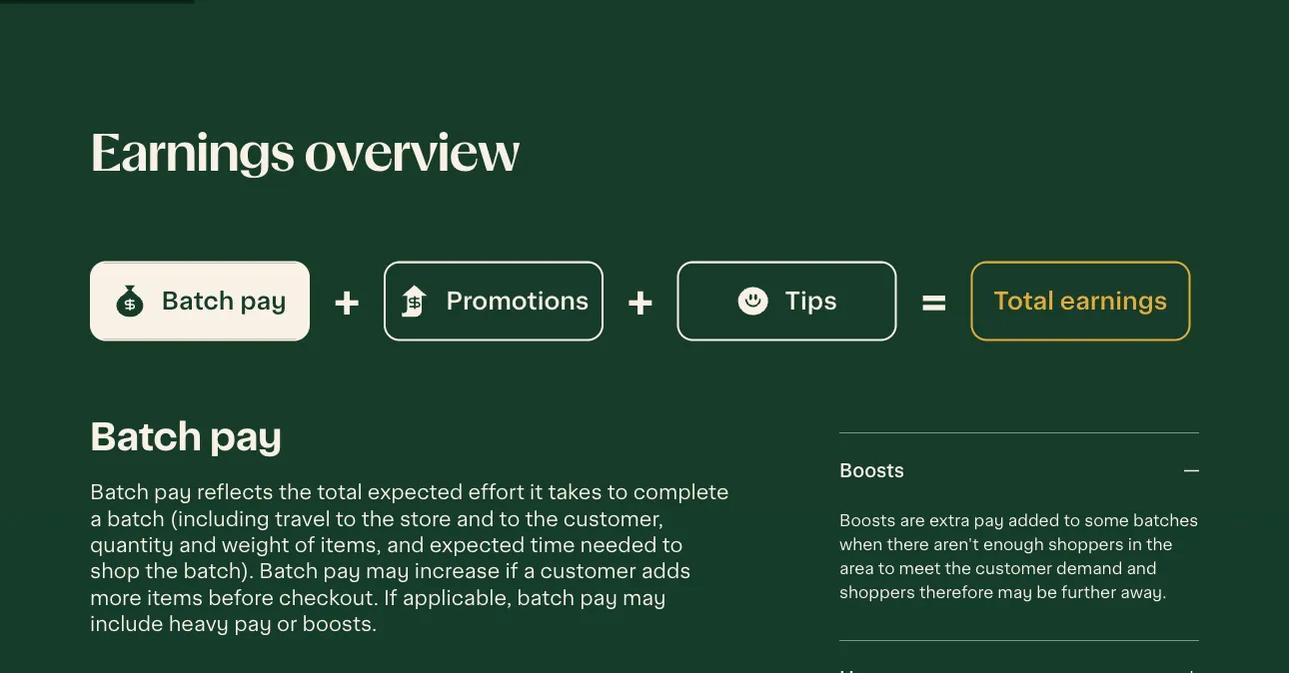 Task type: locate. For each thing, give the bounding box(es) containing it.
a up the quantity
[[90, 508, 102, 530]]

0 horizontal spatial shoppers
[[840, 584, 916, 601]]

time
[[530, 535, 575, 557]]

reflects
[[197, 482, 274, 504]]

1 vertical spatial batch
[[517, 588, 575, 610]]

customer down enough
[[976, 560, 1053, 577]]

2 horizontal spatial may
[[998, 584, 1033, 601]]

total
[[317, 482, 363, 504]]

and down 'store'
[[387, 535, 425, 557]]

expected up increase
[[430, 535, 525, 557]]

1 horizontal spatial +
[[628, 278, 654, 324]]

shoppers up 'demand'
[[1049, 536, 1124, 553]]

more
[[90, 588, 142, 610]]

to
[[608, 482, 628, 504], [336, 508, 356, 530], [500, 508, 520, 530], [1064, 512, 1081, 529], [663, 535, 683, 557], [879, 560, 895, 577]]

further away.
[[1062, 584, 1167, 601]]

2 boosts from the top
[[840, 512, 896, 529]]

boosts for boosts
[[840, 461, 905, 481]]

customer
[[976, 560, 1053, 577], [540, 561, 637, 583]]

boosts
[[840, 461, 905, 481], [840, 512, 896, 529]]

1 + from the left
[[334, 278, 360, 324]]

extra
[[930, 512, 970, 529]]

the up therefore
[[945, 560, 972, 577]]

to left some
[[1064, 512, 1081, 529]]

the up travel
[[279, 482, 312, 504]]

0 vertical spatial boosts
[[840, 461, 905, 481]]

2 + from the left
[[628, 278, 654, 324]]

batch).
[[183, 561, 254, 583]]

before
[[208, 588, 274, 610]]

complete
[[633, 482, 729, 504]]

1 vertical spatial boosts
[[840, 512, 896, 529]]

batch
[[161, 288, 234, 314], [90, 418, 202, 458], [90, 482, 149, 504], [259, 561, 318, 583]]

effort
[[468, 482, 525, 504]]

0 horizontal spatial customer
[[540, 561, 637, 583]]

batch down if
[[517, 588, 575, 610]]

batch pay
[[161, 288, 287, 314], [90, 418, 282, 458]]

0 horizontal spatial batch
[[107, 508, 165, 530]]

0 horizontal spatial a
[[90, 508, 102, 530]]

1 horizontal spatial shoppers
[[1049, 536, 1124, 553]]

1 vertical spatial shoppers
[[840, 584, 916, 601]]

and down in
[[1127, 560, 1157, 577]]

store
[[400, 508, 452, 530]]

when
[[840, 536, 883, 553]]

shoppers down area
[[840, 584, 916, 601]]

takes
[[548, 482, 603, 504]]

0 vertical spatial shoppers
[[1049, 536, 1124, 553]]

expected up 'store'
[[368, 482, 463, 504]]

1 vertical spatial expected
[[430, 535, 525, 557]]

and
[[457, 508, 494, 530], [179, 535, 217, 557], [387, 535, 425, 557], [1127, 560, 1157, 577]]

customer inside batch pay reflects the total expected effort it takes to complete a batch (including travel to the store and to the customer, quantity and weight of items, and expected time needed to shop the batch). batch pay may increase if a customer adds more items before checkout. if applicable, batch pay may include heavy pay or boosts.
[[540, 561, 637, 583]]

boosts inside boosts are extra pay added to some batches when there aren't enough shoppers in the area to meet the customer demand and shoppers therefore may be further away.
[[840, 512, 896, 529]]

some
[[1085, 512, 1130, 529]]

may left be
[[998, 584, 1033, 601]]

shoppers
[[1049, 536, 1124, 553], [840, 584, 916, 601]]

pay
[[240, 288, 287, 314], [210, 418, 282, 458], [154, 482, 192, 504], [974, 512, 1005, 529], [323, 561, 361, 583], [580, 588, 618, 610], [234, 614, 272, 636]]

may
[[366, 561, 410, 583], [998, 584, 1033, 601], [623, 588, 666, 610]]

1 horizontal spatial may
[[623, 588, 666, 610]]

a right if
[[524, 561, 535, 583]]

1 vertical spatial batch pay
[[90, 418, 282, 458]]

to right area
[[879, 560, 895, 577]]

applicable,
[[403, 588, 512, 610]]

heavy
[[169, 614, 229, 636]]

customer down needed
[[540, 561, 637, 583]]

the
[[279, 482, 312, 504], [362, 508, 395, 530], [525, 508, 559, 530], [1147, 536, 1173, 553], [945, 560, 972, 577], [145, 561, 178, 583]]

earnings
[[90, 129, 295, 180]]

+
[[334, 278, 360, 324], [628, 278, 654, 324]]

of
[[295, 535, 315, 557]]

quantity
[[90, 535, 174, 557]]

expected
[[368, 482, 463, 504], [430, 535, 525, 557]]

may down adds
[[623, 588, 666, 610]]

the up items
[[145, 561, 178, 583]]

0 horizontal spatial +
[[334, 278, 360, 324]]

1 horizontal spatial customer
[[976, 560, 1053, 577]]

may up if on the bottom
[[366, 561, 410, 583]]

a
[[90, 508, 102, 530], [524, 561, 535, 583]]

boosts up are
[[840, 461, 905, 481]]

and up batch).
[[179, 535, 217, 557]]

1 horizontal spatial a
[[524, 561, 535, 583]]

to up customer,
[[608, 482, 628, 504]]

boosts for boosts are extra pay added to some batches when there aren't enough shoppers in the area to meet the customer demand and shoppers therefore may be further away.
[[840, 512, 896, 529]]

and inside boosts are extra pay added to some batches when there aren't enough shoppers in the area to meet the customer demand and shoppers therefore may be further away.
[[1127, 560, 1157, 577]]

batch
[[107, 508, 165, 530], [517, 588, 575, 610]]

boosts up the when
[[840, 512, 896, 529]]

the right in
[[1147, 536, 1173, 553]]

earnings overview
[[90, 129, 520, 180]]

earnings
[[1061, 288, 1168, 314]]

be
[[1037, 584, 1058, 601]]

1 boosts from the top
[[840, 461, 905, 481]]

demand
[[1057, 560, 1123, 577]]

batch up the quantity
[[107, 508, 165, 530]]

checkout.
[[279, 588, 379, 610]]

travel
[[275, 508, 331, 530]]

there
[[887, 536, 930, 553]]



Task type: describe. For each thing, give the bounding box(es) containing it.
include
[[90, 614, 164, 636]]

0 vertical spatial batch pay
[[161, 288, 287, 314]]

0 vertical spatial batch
[[107, 508, 165, 530]]

boosts are extra pay added to some batches when there aren't enough shoppers in the area to meet the customer demand and shoppers therefore may be further away.
[[840, 512, 1199, 601]]

to down effort
[[500, 508, 520, 530]]

shop
[[90, 561, 140, 583]]

tips
[[785, 288, 838, 314]]

aren't
[[934, 536, 980, 553]]

needed
[[580, 535, 657, 557]]

customer inside boosts are extra pay added to some batches when there aren't enough shoppers in the area to meet the customer demand and shoppers therefore may be further away.
[[976, 560, 1053, 577]]

added
[[1009, 512, 1060, 529]]

batches
[[1134, 512, 1199, 529]]

it
[[530, 482, 543, 504]]

in
[[1129, 536, 1143, 553]]

and down effort
[[457, 508, 494, 530]]

may inside boosts are extra pay added to some batches when there aren't enough shoppers in the area to meet the customer demand and shoppers therefore may be further away.
[[998, 584, 1033, 601]]

the up 'items,'
[[362, 508, 395, 530]]

+ for batch pay
[[334, 278, 360, 324]]

enough
[[984, 536, 1045, 553]]

pay inside boosts are extra pay added to some batches when there aren't enough shoppers in the area to meet the customer demand and shoppers therefore may be further away.
[[974, 512, 1005, 529]]

+ for promotions
[[628, 278, 654, 324]]

meet
[[899, 560, 941, 577]]

0 horizontal spatial may
[[366, 561, 410, 583]]

if
[[384, 588, 398, 610]]

to up 'items,'
[[336, 508, 356, 530]]

to up adds
[[663, 535, 683, 557]]

total
[[994, 288, 1055, 314]]

promotions
[[446, 288, 589, 314]]

therefore
[[920, 584, 994, 601]]

overview
[[304, 129, 520, 180]]

(including
[[170, 508, 270, 530]]

1 vertical spatial a
[[524, 561, 535, 583]]

or
[[277, 614, 297, 636]]

the down it
[[525, 508, 559, 530]]

customer,
[[564, 508, 664, 530]]

are
[[900, 512, 926, 529]]

=
[[922, 278, 947, 324]]

adds
[[642, 561, 691, 583]]

increase
[[415, 561, 500, 583]]

1 horizontal spatial batch
[[517, 588, 575, 610]]

items
[[147, 588, 203, 610]]

weight
[[222, 535, 290, 557]]

if
[[505, 561, 518, 583]]

total earnings
[[994, 288, 1168, 314]]

batch pay reflects the total expected effort it takes to complete a batch (including travel to the store and to the customer, quantity and weight of items, and expected time needed to shop the batch). batch pay may increase if a customer adds more items before checkout. if applicable, batch pay may include heavy pay or boosts.
[[90, 482, 729, 636]]

area
[[840, 560, 875, 577]]

items,
[[320, 535, 382, 557]]

0 vertical spatial a
[[90, 508, 102, 530]]

0 vertical spatial expected
[[368, 482, 463, 504]]

boosts.
[[303, 614, 377, 636]]



Task type: vqa. For each thing, say whether or not it's contained in the screenshot.
before
yes



